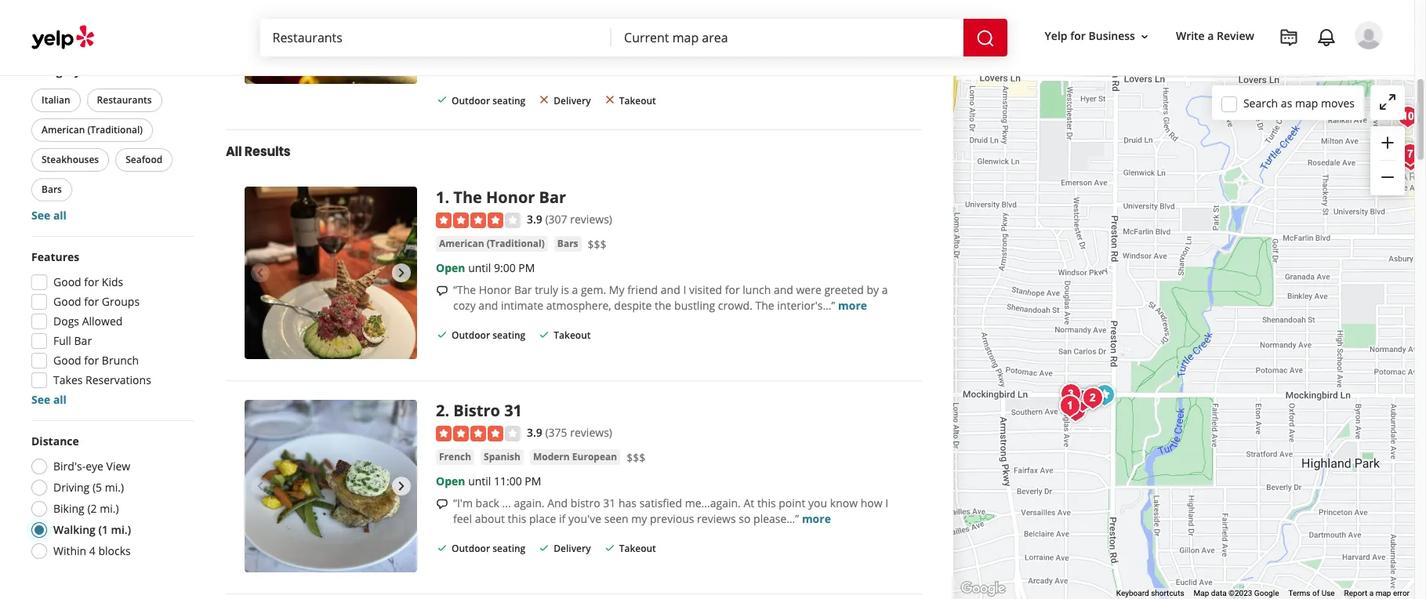 Task type: describe. For each thing, give the bounding box(es) containing it.
by inside the "we walked by this place and decided to stop in for a drink to kill time before dinner reservations somewhere else, and we almost ended up staying for dinner because we loved it so…"
[[515, 32, 528, 47]]

zoom out image
[[1379, 168, 1398, 187]]

4
[[89, 544, 96, 559]]

more for 31
[[802, 512, 831, 527]]

my
[[609, 283, 625, 298]]

truly
[[535, 283, 559, 298]]

point
[[779, 496, 806, 511]]

french link
[[436, 450, 475, 466]]

back
[[476, 496, 500, 511]]

bird's-eye view
[[53, 459, 130, 474]]

else,
[[583, 48, 606, 62]]

option group containing distance
[[27, 434, 195, 564]]

"the
[[453, 283, 476, 298]]

all for category
[[53, 208, 67, 223]]

seafood
[[126, 153, 163, 166]]

results
[[245, 143, 291, 161]]

1 outdoor seating from the top
[[452, 94, 526, 107]]

1 vertical spatial american (traditional) button
[[436, 236, 548, 252]]

0 vertical spatial honor
[[486, 187, 535, 208]]

1 we from the left
[[631, 48, 646, 62]]

see for features
[[31, 392, 50, 407]]

dogs allowed
[[53, 314, 123, 329]]

16 close v2 image for delivery
[[538, 94, 551, 106]]

good for good for groups
[[53, 294, 81, 309]]

delivery for place
[[554, 542, 591, 556]]

outdoor for the
[[452, 329, 490, 342]]

outdoor seating for the
[[452, 329, 526, 342]]

good for good for lunch
[[53, 21, 81, 36]]

(375
[[546, 425, 568, 440]]

it
[[484, 63, 491, 78]]

place inside the "we walked by this place and decided to stop in for a drink to kill time before dinner reservations somewhere else, and we almost ended up staying for dinner because we loved it so…"
[[552, 32, 579, 47]]

1 vertical spatial this
[[758, 496, 776, 511]]

restaurants button
[[87, 89, 162, 112]]

good for lunch
[[53, 21, 133, 36]]

this inside the "we walked by this place and decided to stop in for a drink to kill time before dinner reservations somewhere else, and we almost ended up staying for dinner because we loved it so…"
[[530, 32, 549, 47]]

. for 1
[[445, 187, 450, 208]]

were
[[797, 283, 822, 298]]

shortcuts
[[1152, 589, 1185, 598]]

none field "find"
[[273, 29, 599, 46]]

american (traditional) link
[[436, 236, 548, 252]]

because
[[831, 48, 874, 62]]

café pacific image
[[1061, 395, 1092, 426]]

1 to from the left
[[648, 32, 658, 47]]

driving
[[53, 480, 90, 495]]

gem.
[[581, 283, 607, 298]]

french button
[[436, 450, 475, 466]]

1 previous image from the top
[[251, 0, 270, 7]]

brad k. image
[[1356, 21, 1384, 49]]

delivery for else,
[[554, 94, 591, 107]]

american for american (traditional) "button" within the group
[[42, 123, 85, 136]]

3.9 (307 reviews)
[[527, 212, 613, 227]]

yelp
[[1045, 29, 1068, 44]]

terms
[[1289, 589, 1311, 598]]

for inside "the honor bar truly is a gem. my friend and i visited for lunch and were greeted by a cozy and intimate atmosphere, despite the bustling crowd. the interior's…"
[[725, 283, 740, 298]]

of
[[1313, 589, 1320, 598]]

map
[[1194, 589, 1210, 598]]

staying
[[738, 48, 774, 62]]

yelp for business
[[1045, 29, 1136, 44]]

previous
[[650, 512, 695, 527]]

2 we from the left
[[877, 48, 891, 62]]

search
[[1244, 95, 1279, 110]]

google image
[[958, 579, 1010, 599]]

for right in
[[699, 32, 714, 47]]

(traditional) for american (traditional) "button" within the group
[[87, 123, 143, 136]]

"i'm back ... again. and bistro 31 has satisfied me...again. at this point you know how i feel about this place if you've seen my previous reviews so please…"
[[453, 496, 889, 527]]

open until 9:00 pm
[[436, 261, 535, 276]]

walking (1 mi.)
[[53, 522, 131, 537]]

0 horizontal spatial the
[[454, 187, 482, 208]]

for down good for kids
[[84, 294, 99, 309]]

ended
[[686, 48, 719, 62]]

group containing category
[[28, 64, 195, 224]]

moves
[[1322, 95, 1356, 110]]

map for error
[[1376, 589, 1392, 598]]

american (traditional) button inside group
[[31, 118, 153, 142]]

next image
[[392, 264, 411, 282]]

eye
[[86, 459, 104, 474]]

1 vertical spatial takeout
[[554, 329, 591, 342]]

is
[[561, 283, 569, 298]]

16 close v2 image for takeout
[[604, 94, 616, 106]]

mi cocina image
[[1068, 385, 1099, 416]]

3.9 star rating image for bistro
[[436, 426, 521, 442]]

terms of use link
[[1289, 589, 1336, 598]]

error
[[1394, 589, 1410, 598]]

penne pomodoro image
[[1393, 101, 1425, 132]]

kill
[[768, 32, 782, 47]]

terms of use
[[1289, 589, 1336, 598]]

1 slideshow element from the top
[[245, 0, 417, 84]]

somewhere
[[520, 48, 580, 62]]

i inside "the honor bar truly is a gem. my friend and i visited for lunch and were greeted by a cozy and intimate atmosphere, despite the bustling crowd. the interior's…"
[[684, 283, 687, 298]]

. for 2
[[445, 400, 450, 421]]

so
[[739, 512, 751, 527]]

outdoor for bistro
[[452, 542, 490, 556]]

fachini image
[[1056, 379, 1087, 410]]

open for the honor bar
[[436, 261, 466, 276]]

business
[[1089, 29, 1136, 44]]

friend
[[628, 283, 658, 298]]

romantic vibe
[[452, 8, 524, 22]]

(307
[[546, 212, 568, 227]]

cozy
[[453, 298, 476, 313]]

3.9 star rating image for the
[[436, 213, 521, 229]]

decided
[[604, 32, 645, 47]]

bistro
[[454, 400, 500, 421]]

satisfied
[[640, 496, 683, 511]]

seafood button
[[115, 148, 173, 172]]

group containing features
[[27, 249, 195, 408]]

(1
[[98, 522, 108, 537]]

user actions element
[[1033, 20, 1406, 116]]

me...again.
[[685, 496, 741, 511]]

for up good for groups
[[84, 275, 99, 289]]

my
[[632, 512, 648, 527]]

and down the decided
[[609, 48, 628, 62]]

write a review
[[1177, 29, 1255, 44]]

the honor bar link
[[454, 187, 567, 208]]

until for bistro
[[468, 474, 491, 489]]

starbucks image
[[1090, 379, 1121, 411]]

0 horizontal spatial 31
[[505, 400, 522, 421]]

the inside "the honor bar truly is a gem. my friend and i visited for lunch and were greeted by a cozy and intimate atmosphere, despite the bustling crowd. the interior's…"
[[756, 298, 775, 313]]

bar inside group
[[74, 333, 92, 348]]

reservations
[[86, 373, 151, 388]]

"we
[[453, 32, 474, 47]]

honor inside "the honor bar truly is a gem. my friend and i visited for lunch and were greeted by a cozy and intimate atmosphere, despite the bustling crowd. the interior's…"
[[479, 283, 512, 298]]

2 horizontal spatial 16 checkmark v2 image
[[604, 542, 616, 555]]

takeout for fine dining
[[619, 94, 656, 107]]

more link for honor
[[839, 298, 868, 313]]

0 vertical spatial bar
[[539, 187, 567, 208]]

seating for 31
[[493, 542, 526, 556]]

open until 11:00 pm
[[436, 474, 542, 489]]

yelp for business button
[[1039, 22, 1158, 51]]

outdoor seating for bistro
[[452, 542, 526, 556]]

3.9 for 31
[[527, 425, 543, 440]]

and
[[548, 496, 568, 511]]

2
[[436, 400, 445, 421]]

google
[[1255, 589, 1280, 598]]

map data ©2023 google
[[1194, 589, 1280, 598]]

at
[[744, 496, 755, 511]]

0 horizontal spatial this
[[508, 512, 527, 527]]

dining
[[583, 8, 615, 22]]

none field near
[[624, 29, 951, 46]]

"the honor bar truly is a gem. my friend and i visited for lunch and were greeted by a cozy and intimate atmosphere, despite the bustling crowd. the interior's…"
[[453, 283, 888, 313]]

american (traditional) for bottom american (traditional) "button"
[[439, 237, 545, 251]]

dogs
[[53, 314, 79, 329]]

a right write
[[1208, 29, 1215, 44]]

a right is
[[572, 283, 578, 298]]

zoom in image
[[1379, 133, 1398, 152]]

good for kids
[[53, 275, 123, 289]]

0 vertical spatial dinner
[[848, 32, 881, 47]]

within
[[53, 544, 86, 559]]

seating for honor
[[493, 329, 526, 342]]

0 horizontal spatial 16 checkmark v2 image
[[436, 329, 449, 341]]

romantic
[[452, 8, 500, 22]]

pm for honor
[[519, 261, 535, 276]]

for up takes reservations at the bottom left
[[84, 353, 99, 368]]

lounge 31 image
[[1078, 382, 1109, 414]]

biking (2 mi.)
[[53, 501, 119, 516]]

walked
[[476, 32, 513, 47]]

feel
[[453, 512, 472, 527]]

keyboard shortcuts
[[1117, 589, 1185, 598]]

1 horizontal spatial bistro 31 image
[[1078, 382, 1109, 414]]

a right "report"
[[1370, 589, 1375, 598]]

allowed
[[82, 314, 123, 329]]

search image
[[976, 29, 995, 48]]

keyboard
[[1117, 589, 1150, 598]]

review
[[1218, 29, 1255, 44]]



Task type: locate. For each thing, give the bounding box(es) containing it.
by inside "the honor bar truly is a gem. my friend and i visited for lunch and were greeted by a cozy and intimate atmosphere, despite the bustling crowd. the interior's…"
[[867, 283, 880, 298]]

until
[[468, 261, 491, 276], [468, 474, 491, 489]]

see all for features
[[31, 392, 67, 407]]

please…"
[[754, 512, 800, 527]]

takeout for until 11:00 pm
[[619, 542, 656, 556]]

16 checkmark v2 image for "i'm back ... again. and bistro 31 has satisfied me...again. at this point you know how i feel about this place if you've seen my previous reviews so please…"
[[436, 542, 449, 555]]

$$$
[[588, 237, 607, 252], [627, 451, 646, 466]]

1 vertical spatial bars
[[558, 237, 579, 251]]

0 horizontal spatial we
[[631, 48, 646, 62]]

italian
[[42, 93, 70, 107]]

outdoor seating down it
[[452, 94, 526, 107]]

2 none field from the left
[[624, 29, 951, 46]]

3 outdoor from the top
[[452, 542, 490, 556]]

see all for category
[[31, 208, 67, 223]]

31 right bistro
[[505, 400, 522, 421]]

good for good for kids
[[53, 275, 81, 289]]

takeout
[[619, 94, 656, 107], [554, 329, 591, 342], [619, 542, 656, 556]]

map left error
[[1376, 589, 1392, 598]]

$$$ right bars link
[[588, 237, 607, 252]]

2 to from the left
[[755, 32, 765, 47]]

group
[[28, 64, 195, 224], [1371, 126, 1406, 195], [27, 249, 195, 408]]

bars down 3.9 (307 reviews) in the top left of the page
[[558, 237, 579, 251]]

next image for "i'm
[[392, 477, 411, 496]]

info icon image
[[620, 8, 632, 21], [620, 8, 632, 21]]

outdoor down loved at the top of page
[[452, 94, 490, 107]]

takeout down 'atmosphere,'
[[554, 329, 591, 342]]

interior's…"
[[778, 298, 836, 313]]

bird's-
[[53, 459, 86, 474]]

1 vertical spatial open
[[436, 474, 466, 489]]

None search field
[[260, 19, 1011, 56]]

1 reviews) from the top
[[571, 212, 613, 227]]

1 vertical spatial 31
[[604, 496, 616, 511]]

2 all from the top
[[53, 392, 67, 407]]

1 horizontal spatial more
[[802, 512, 831, 527]]

lunch
[[102, 21, 133, 36]]

0 vertical spatial previous image
[[251, 0, 270, 7]]

1 horizontal spatial bars button
[[554, 236, 582, 252]]

we
[[631, 48, 646, 62], [877, 48, 891, 62]]

by
[[515, 32, 528, 47], [867, 283, 880, 298]]

2 slideshow element from the top
[[245, 187, 417, 359]]

modern european
[[533, 451, 617, 464]]

distance
[[31, 434, 79, 449]]

about
[[475, 512, 505, 527]]

within 4 blocks
[[53, 544, 131, 559]]

1 horizontal spatial $$$
[[627, 451, 646, 466]]

and right cozy
[[479, 298, 498, 313]]

for up crowd.
[[725, 283, 740, 298]]

1 vertical spatial 16 speech v2 image
[[436, 498, 449, 511]]

1 vertical spatial outdoor
[[452, 329, 490, 342]]

0 horizontal spatial $$$
[[588, 237, 607, 252]]

2 vertical spatial this
[[508, 512, 527, 527]]

american (traditional) inside group
[[42, 123, 143, 136]]

2 3.9 from the top
[[527, 425, 543, 440]]

american (traditional) inside american (traditional) link
[[439, 237, 545, 251]]

. left the honor bar link
[[445, 187, 450, 208]]

projects image
[[1280, 28, 1299, 47]]

bars button down 3.9 (307 reviews) in the top left of the page
[[554, 236, 582, 252]]

0 vertical spatial next image
[[392, 0, 411, 7]]

visited
[[689, 283, 723, 298]]

to left "kill"
[[755, 32, 765, 47]]

3.9 star rating image
[[436, 213, 521, 229], [436, 426, 521, 442]]

$$$ for bistro 31
[[627, 451, 646, 466]]

european
[[573, 451, 617, 464]]

1 vertical spatial 3.9 star rating image
[[436, 426, 521, 442]]

1 horizontal spatial we
[[877, 48, 891, 62]]

16 checkmark v2 image down intimate
[[538, 329, 551, 341]]

so…"
[[494, 63, 518, 78]]

drink
[[725, 32, 752, 47]]

1 vertical spatial previous image
[[251, 264, 270, 282]]

2 seating from the top
[[493, 329, 526, 342]]

(traditional) for bottom american (traditional) "button"
[[487, 237, 545, 251]]

report a map error
[[1345, 589, 1410, 598]]

driving (5 mi.)
[[53, 480, 124, 495]]

this down the '...'
[[508, 512, 527, 527]]

a up up
[[716, 32, 723, 47]]

takes
[[53, 373, 83, 388]]

3.9 star rating image down 2 . bistro 31
[[436, 426, 521, 442]]

1 . from the top
[[445, 187, 450, 208]]

has
[[619, 496, 637, 511]]

see all up features in the left of the page
[[31, 208, 67, 223]]

2 vertical spatial bar
[[74, 333, 92, 348]]

for inside yelp for business "button"
[[1071, 29, 1086, 44]]

16 romantic vibe v2 image
[[436, 9, 449, 22]]

Find text field
[[273, 29, 599, 46]]

31 inside "i'm back ... again. and bistro 31 has satisfied me...again. at this point you know how i feel about this place if you've seen my previous reviews so please…"
[[604, 496, 616, 511]]

1 horizontal spatial american (traditional)
[[439, 237, 545, 251]]

blocks
[[98, 544, 131, 559]]

bistro
[[571, 496, 601, 511]]

1 horizontal spatial 31
[[604, 496, 616, 511]]

map right as
[[1296, 95, 1319, 110]]

1 next image from the top
[[392, 0, 411, 7]]

the honor bar image
[[1055, 390, 1086, 422]]

reviews)
[[571, 212, 613, 227], [571, 425, 613, 440]]

1 horizontal spatial by
[[867, 283, 880, 298]]

for right yelp
[[1071, 29, 1086, 44]]

good up takes at bottom
[[53, 353, 81, 368]]

next image
[[392, 0, 411, 7], [392, 477, 411, 496]]

2 16 close v2 image from the left
[[604, 94, 616, 106]]

map region
[[783, 62, 1427, 599]]

2 vertical spatial outdoor
[[452, 542, 490, 556]]

honor
[[486, 187, 535, 208], [479, 283, 512, 298]]

0 vertical spatial outdoor
[[452, 94, 490, 107]]

more link down 'somewhere'
[[521, 63, 550, 78]]

american up open until 9:00 pm
[[439, 237, 484, 251]]

0 vertical spatial 31
[[505, 400, 522, 421]]

0 vertical spatial takeout
[[619, 94, 656, 107]]

2 vertical spatial slideshow element
[[245, 400, 417, 573]]

open
[[436, 261, 466, 276], [436, 474, 466, 489]]

crowd.
[[718, 298, 753, 313]]

16 checkmark v2 image up 2
[[436, 329, 449, 341]]

0 horizontal spatial american (traditional) button
[[31, 118, 153, 142]]

seating down intimate
[[493, 329, 526, 342]]

bar up (307
[[539, 187, 567, 208]]

1 horizontal spatial 16 checkmark v2 image
[[538, 329, 551, 341]]

dinner down time
[[795, 48, 829, 62]]

american inside group
[[42, 123, 85, 136]]

3 good from the top
[[53, 294, 81, 309]]

bar inside "the honor bar truly is a gem. my friend and i visited for lunch and were greeted by a cozy and intimate atmosphere, despite the bustling crowd. the interior's…"
[[515, 283, 532, 298]]

how
[[861, 496, 883, 511]]

atmosphere,
[[547, 298, 612, 313]]

16 speech v2 image left "the
[[436, 285, 449, 298]]

see up features in the left of the page
[[31, 208, 50, 223]]

0 vertical spatial more
[[521, 63, 550, 78]]

3.9 left (307
[[527, 212, 543, 227]]

1 3.9 star rating image from the top
[[436, 213, 521, 229]]

for
[[84, 21, 99, 36], [1071, 29, 1086, 44], [699, 32, 714, 47], [777, 48, 792, 62], [84, 275, 99, 289], [725, 283, 740, 298], [84, 294, 99, 309], [84, 353, 99, 368]]

again.
[[514, 496, 545, 511]]

3 seating from the top
[[493, 542, 526, 556]]

more down 'somewhere'
[[521, 63, 550, 78]]

bar up intimate
[[515, 283, 532, 298]]

reviews) for 1 . the honor bar
[[571, 212, 613, 227]]

pm
[[519, 261, 535, 276], [525, 474, 542, 489]]

0 horizontal spatial none field
[[273, 29, 599, 46]]

pm for 31
[[525, 474, 542, 489]]

french
[[439, 451, 472, 464]]

Near text field
[[624, 29, 951, 46]]

until for the
[[468, 261, 491, 276]]

more link for 31
[[802, 512, 831, 527]]

1 16 speech v2 image from the top
[[436, 285, 449, 298]]

1 vertical spatial reviews)
[[571, 425, 613, 440]]

0 horizontal spatial bar
[[74, 333, 92, 348]]

bar down the dogs allowed
[[74, 333, 92, 348]]

american inside american (traditional) link
[[439, 237, 484, 251]]

outdoor seating down about
[[452, 542, 526, 556]]

1 vertical spatial all
[[53, 392, 67, 407]]

1 outdoor from the top
[[452, 94, 490, 107]]

31
[[505, 400, 522, 421], [604, 496, 616, 511]]

spanish
[[484, 451, 521, 464]]

3.9 left (375
[[527, 425, 543, 440]]

mi.) right (2
[[100, 501, 119, 516]]

expand map image
[[1379, 92, 1398, 111]]

1 vertical spatial i
[[886, 496, 889, 511]]

see up distance
[[31, 392, 50, 407]]

slideshow element for 1
[[245, 187, 417, 359]]

more
[[521, 63, 550, 78], [839, 298, 868, 313], [802, 512, 831, 527]]

vibe
[[503, 8, 524, 22]]

fine
[[559, 8, 581, 22]]

see all button up features in the left of the page
[[31, 208, 67, 223]]

bandito's tex-mex cantina image
[[1396, 138, 1427, 170]]

0 vertical spatial delivery
[[554, 94, 591, 107]]

bars for right bars button
[[558, 237, 579, 251]]

good down features in the left of the page
[[53, 275, 81, 289]]

all up features in the left of the page
[[53, 208, 67, 223]]

seating down so…"
[[493, 94, 526, 107]]

0 horizontal spatial more link
[[521, 63, 550, 78]]

more link down greeted
[[839, 298, 868, 313]]

mi.) for walking (1 mi.)
[[111, 522, 131, 537]]

1 good from the top
[[53, 21, 81, 36]]

none field up staying
[[624, 29, 951, 46]]

16 close v2 image
[[538, 94, 551, 106], [604, 94, 616, 106]]

16 speech v2 image left "i'm at bottom
[[436, 498, 449, 511]]

1 vertical spatial the
[[756, 298, 775, 313]]

$$$ right european
[[627, 451, 646, 466]]

1 vertical spatial bar
[[515, 283, 532, 298]]

1 vertical spatial seating
[[493, 329, 526, 342]]

0 horizontal spatial american
[[42, 123, 85, 136]]

2 previous image from the top
[[251, 264, 270, 282]]

©2023
[[1229, 589, 1253, 598]]

for down near "field"
[[777, 48, 792, 62]]

all down takes at bottom
[[53, 392, 67, 407]]

1 horizontal spatial (traditional)
[[487, 237, 545, 251]]

1 all from the top
[[53, 208, 67, 223]]

see all button for features
[[31, 392, 67, 407]]

1 3.9 from the top
[[527, 212, 543, 227]]

1 vertical spatial map
[[1376, 589, 1392, 598]]

as
[[1282, 95, 1293, 110]]

despite
[[615, 298, 652, 313]]

a
[[1208, 29, 1215, 44], [716, 32, 723, 47], [572, 283, 578, 298], [882, 283, 888, 298], [1370, 589, 1375, 598]]

1 horizontal spatial the
[[756, 298, 775, 313]]

steakhouses button
[[31, 148, 109, 172]]

bars button
[[31, 178, 72, 202], [554, 236, 582, 252]]

1 horizontal spatial 16 close v2 image
[[604, 94, 616, 106]]

16 checkmark v2 image for "we walked by this place and decided to stop in for a drink to kill time before dinner reservations somewhere else, and we almost ended up staying for dinner because we loved it so…"
[[436, 94, 449, 106]]

reviews
[[697, 512, 736, 527]]

bars down the steakhouses button
[[42, 183, 62, 196]]

$$$ for the honor bar
[[588, 237, 607, 252]]

0 horizontal spatial bars
[[42, 183, 62, 196]]

0 vertical spatial american
[[42, 123, 85, 136]]

bistro 31 image
[[1078, 382, 1109, 414], [245, 400, 417, 573]]

2 open from the top
[[436, 474, 466, 489]]

2 . from the top
[[445, 400, 450, 421]]

1 vertical spatial .
[[445, 400, 450, 421]]

2 delivery from the top
[[554, 542, 591, 556]]

a inside the "we walked by this place and decided to stop in for a drink to kill time before dinner reservations somewhere else, and we almost ended up staying for dinner because we loved it so…"
[[716, 32, 723, 47]]

until up back
[[468, 474, 491, 489]]

slideshow element for 2
[[245, 400, 417, 573]]

seating down about
[[493, 542, 526, 556]]

see all button for category
[[31, 208, 67, 223]]

pm up again.
[[525, 474, 542, 489]]

report a map error link
[[1345, 589, 1410, 598]]

9:00
[[494, 261, 516, 276]]

see for category
[[31, 208, 50, 223]]

delivery down else,
[[554, 94, 591, 107]]

2 see from the top
[[31, 392, 50, 407]]

outdoor down "feel"
[[452, 542, 490, 556]]

notifications image
[[1318, 28, 1337, 47]]

0 horizontal spatial to
[[648, 32, 658, 47]]

american down italian "button"
[[42, 123, 85, 136]]

and left the were at the top
[[774, 283, 794, 298]]

3 previous image from the top
[[251, 477, 270, 496]]

bars inside group
[[42, 183, 62, 196]]

american (traditional) button
[[31, 118, 153, 142], [436, 236, 548, 252]]

16 fine dining v2 image
[[544, 9, 556, 22]]

in
[[686, 32, 696, 47]]

i up bustling
[[684, 283, 687, 298]]

by right greeted
[[867, 283, 880, 298]]

good for brunch
[[53, 353, 139, 368]]

1 vertical spatial american
[[439, 237, 484, 251]]

time
[[785, 32, 808, 47]]

2 see all button from the top
[[31, 392, 67, 407]]

mi.) for biking (2 mi.)
[[100, 501, 119, 516]]

report
[[1345, 589, 1368, 598]]

reviews) for 2 . bistro 31
[[571, 425, 613, 440]]

slideshow element
[[245, 0, 417, 84], [245, 187, 417, 359], [245, 400, 417, 573]]

16 chevron down v2 image
[[1139, 30, 1152, 43]]

by down vibe
[[515, 32, 528, 47]]

3.9 star rating image up american (traditional) link
[[436, 213, 521, 229]]

1 vertical spatial see all button
[[31, 392, 67, 407]]

see all button down takes at bottom
[[31, 392, 67, 407]]

american for bottom american (traditional) "button"
[[439, 237, 484, 251]]

(2
[[87, 501, 97, 516]]

open up "the
[[436, 261, 466, 276]]

16 speech v2 image
[[436, 285, 449, 298], [436, 498, 449, 511]]

features
[[31, 249, 79, 264]]

0 horizontal spatial map
[[1296, 95, 1319, 110]]

0 vertical spatial seating
[[493, 94, 526, 107]]

3 outdoor seating from the top
[[452, 542, 526, 556]]

2 see all from the top
[[31, 392, 67, 407]]

0 vertical spatial bars button
[[31, 178, 72, 202]]

3 slideshow element from the top
[[245, 400, 417, 573]]

2 until from the top
[[468, 474, 491, 489]]

spanish link
[[481, 450, 524, 466]]

2 reviews) from the top
[[571, 425, 613, 440]]

4 good from the top
[[53, 353, 81, 368]]

honor up american (traditional) link
[[486, 187, 535, 208]]

place left if
[[530, 512, 557, 527]]

None field
[[273, 29, 599, 46], [624, 29, 951, 46]]

16 speech v2 image for 2
[[436, 498, 449, 511]]

3.9 for honor
[[527, 212, 543, 227]]

and up the the
[[661, 283, 681, 298]]

1 16 close v2 image from the left
[[538, 94, 551, 106]]

open down "french" button
[[436, 474, 466, 489]]

american (traditional) up the steakhouses at left top
[[42, 123, 143, 136]]

0 vertical spatial i
[[684, 283, 687, 298]]

0 horizontal spatial bistro 31 image
[[245, 400, 417, 573]]

16 checkmark v2 image
[[436, 329, 449, 341], [538, 329, 551, 341], [604, 542, 616, 555]]

0 vertical spatial 3.9 star rating image
[[436, 213, 521, 229]]

almost
[[649, 48, 684, 62]]

1 vertical spatial slideshow element
[[245, 187, 417, 359]]

more down you
[[802, 512, 831, 527]]

1 until from the top
[[468, 261, 491, 276]]

2 vertical spatial seating
[[493, 542, 526, 556]]

bars for the topmost bars button
[[42, 183, 62, 196]]

more down greeted
[[839, 298, 868, 313]]

the right 1
[[454, 187, 482, 208]]

0 horizontal spatial bars button
[[31, 178, 72, 202]]

see all
[[31, 208, 67, 223], [31, 392, 67, 407]]

i right how
[[886, 496, 889, 511]]

1 delivery from the top
[[554, 94, 591, 107]]

place inside "i'm back ... again. and bistro 31 has satisfied me...again. at this point you know how i feel about this place if you've seen my previous reviews so please…"
[[530, 512, 557, 527]]

you've
[[569, 512, 602, 527]]

previous image for 1
[[251, 264, 270, 282]]

half shells image
[[1394, 138, 1425, 169]]

0 vertical spatial $$$
[[588, 237, 607, 252]]

(traditional) inside group
[[87, 123, 143, 136]]

previous image
[[251, 0, 270, 7], [251, 264, 270, 282], [251, 477, 270, 496]]

i inside "i'm back ... again. and bistro 31 has satisfied me...again. at this point you know how i feel about this place if you've seen my previous reviews so please…"
[[886, 496, 889, 511]]

american (traditional) up open until 9:00 pm
[[439, 237, 545, 251]]

kuby's sausage house image
[[1396, 144, 1427, 175]]

see all down takes at bottom
[[31, 392, 67, 407]]

all for features
[[53, 392, 67, 407]]

0 vertical spatial bars
[[42, 183, 62, 196]]

good for good for brunch
[[53, 353, 81, 368]]

1 vertical spatial dinner
[[795, 48, 829, 62]]

to
[[648, 32, 658, 47], [755, 32, 765, 47]]

(traditional) down restaurants button
[[87, 123, 143, 136]]

mi.) right (1
[[111, 522, 131, 537]]

previous image for 2
[[251, 477, 270, 496]]

2 horizontal spatial bar
[[539, 187, 567, 208]]

2 vertical spatial takeout
[[619, 542, 656, 556]]

0 horizontal spatial (traditional)
[[87, 123, 143, 136]]

1 vertical spatial $$$
[[627, 451, 646, 466]]

1 horizontal spatial none field
[[624, 29, 951, 46]]

to left stop
[[648, 32, 658, 47]]

reviews) up european
[[571, 425, 613, 440]]

reviews) up bars link
[[571, 212, 613, 227]]

(5
[[92, 480, 102, 495]]

(traditional)
[[87, 123, 143, 136], [487, 237, 545, 251]]

the down lunch
[[756, 298, 775, 313]]

"we walked by this place and decided to stop in for a drink to kill time before dinner reservations somewhere else, and we almost ended up staying for dinner because we loved it so…"
[[453, 32, 891, 78]]

and up else,
[[582, 32, 601, 47]]

american (traditional) button up the steakhouses at left top
[[31, 118, 153, 142]]

0 vertical spatial american (traditional) button
[[31, 118, 153, 142]]

american
[[42, 123, 85, 136], [439, 237, 484, 251]]

2 vertical spatial more
[[802, 512, 831, 527]]

1 horizontal spatial to
[[755, 32, 765, 47]]

0 horizontal spatial i
[[684, 283, 687, 298]]

1 horizontal spatial american (traditional) button
[[436, 236, 548, 252]]

takeout down my
[[619, 542, 656, 556]]

1 vertical spatial place
[[530, 512, 557, 527]]

map for moves
[[1296, 95, 1319, 110]]

2 outdoor seating from the top
[[452, 329, 526, 342]]

outdoor down cozy
[[452, 329, 490, 342]]

the honor bar image
[[245, 187, 417, 359]]

1 see all button from the top
[[31, 208, 67, 223]]

all
[[226, 143, 242, 161]]

view
[[106, 459, 130, 474]]

2 outdoor from the top
[[452, 329, 490, 342]]

2 horizontal spatial more
[[839, 298, 868, 313]]

next image for "we
[[392, 0, 411, 7]]

1 vertical spatial outdoor seating
[[452, 329, 526, 342]]

modern european button
[[530, 450, 621, 466]]

1 vertical spatial see
[[31, 392, 50, 407]]

0 vertical spatial until
[[468, 261, 491, 276]]

more link down you
[[802, 512, 831, 527]]

bars button down the steakhouses button
[[31, 178, 72, 202]]

1 open from the top
[[436, 261, 466, 276]]

1 horizontal spatial dinner
[[848, 32, 881, 47]]

2 3.9 star rating image from the top
[[436, 426, 521, 442]]

groups
[[102, 294, 140, 309]]

honor down open until 9:00 pm
[[479, 283, 512, 298]]

all
[[53, 208, 67, 223], [53, 392, 67, 407]]

more for honor
[[839, 298, 868, 313]]

1 vertical spatial more link
[[839, 298, 868, 313]]

0 horizontal spatial 16 close v2 image
[[538, 94, 551, 106]]

none field down 16 romantic vibe v2 image
[[273, 29, 599, 46]]

this right the at
[[758, 496, 776, 511]]

steakhouses
[[42, 153, 99, 166]]

2 next image from the top
[[392, 477, 411, 496]]

0 vertical spatial outdoor seating
[[452, 94, 526, 107]]

0 horizontal spatial american (traditional)
[[42, 123, 143, 136]]

1 seating from the top
[[493, 94, 526, 107]]

american (traditional) button up open until 9:00 pm
[[436, 236, 548, 252]]

pm right 9:00
[[519, 261, 535, 276]]

0 vertical spatial american (traditional)
[[42, 123, 143, 136]]

1 see all from the top
[[31, 208, 67, 223]]

seen
[[605, 512, 629, 527]]

16 checkmark v2 image
[[436, 94, 449, 106], [436, 542, 449, 555], [538, 542, 551, 555]]

a right greeted
[[882, 283, 888, 298]]

before
[[811, 32, 845, 47]]

mi.) for driving (5 mi.)
[[105, 480, 124, 495]]

1 horizontal spatial map
[[1376, 589, 1392, 598]]

for left lunch
[[84, 21, 99, 36]]

biking
[[53, 501, 85, 516]]

1 none field from the left
[[273, 29, 599, 46]]

good up category
[[53, 21, 81, 36]]

1 see from the top
[[31, 208, 50, 223]]

0 vertical spatial this
[[530, 32, 549, 47]]

know
[[831, 496, 858, 511]]

16 close v2 image down 'somewhere'
[[538, 94, 551, 106]]

1 horizontal spatial i
[[886, 496, 889, 511]]

31 up seen
[[604, 496, 616, 511]]

open for bistro 31
[[436, 474, 466, 489]]

delivery down if
[[554, 542, 591, 556]]

see
[[31, 208, 50, 223], [31, 392, 50, 407]]

1 vertical spatial bars button
[[554, 236, 582, 252]]

1 horizontal spatial bar
[[515, 283, 532, 298]]

1 vertical spatial honor
[[479, 283, 512, 298]]

brunch
[[102, 353, 139, 368]]

1 horizontal spatial this
[[530, 32, 549, 47]]

16 speech v2 image for 1
[[436, 285, 449, 298]]

option group
[[27, 434, 195, 564]]

2 vertical spatial outdoor seating
[[452, 542, 526, 556]]

2 16 speech v2 image from the top
[[436, 498, 449, 511]]

write a review link
[[1170, 22, 1261, 51]]

. left bistro
[[445, 400, 450, 421]]

american (traditional) for american (traditional) "button" within the group
[[42, 123, 143, 136]]

write
[[1177, 29, 1205, 44]]

2 horizontal spatial more link
[[839, 298, 868, 313]]

2 good from the top
[[53, 275, 81, 289]]

2 . bistro 31
[[436, 400, 522, 421]]

1 vertical spatial see all
[[31, 392, 67, 407]]

0 vertical spatial all
[[53, 208, 67, 223]]



Task type: vqa. For each thing, say whether or not it's contained in the screenshot.
the CA
no



